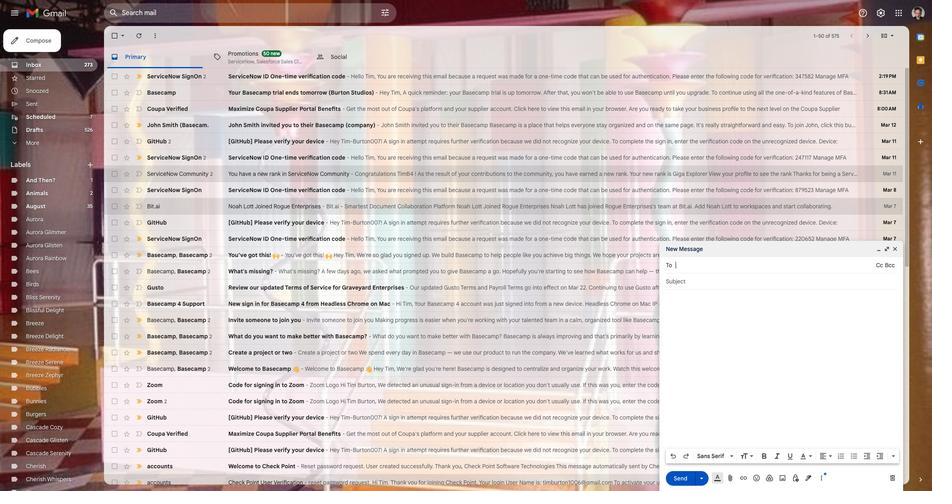 Task type: vqa. For each thing, say whether or not it's contained in the screenshot.
left Crepes
no



Task type: describe. For each thing, give the bounding box(es) containing it.
3 github from the top
[[147, 414, 167, 422]]

3 project from the left
[[732, 349, 751, 357]]

0 horizontal spatial progress
[[395, 317, 418, 324]]

1 bit.ai from the left
[[147, 203, 160, 210]]

be left able
[[598, 89, 604, 96]]

on left same
[[648, 122, 654, 129]]

1 invited from the left
[[261, 122, 280, 129]]

request for hello tim, you are receiving this email because a request was made for a one-time code that can be used for authentication. please enter the following code for verification: 879523 manage mfa
[[477, 187, 497, 194]]

labels heading
[[11, 161, 86, 169]]

1 horizontal spatial user
[[366, 463, 378, 471]]

shared
[[655, 349, 673, 357]]

13 row from the top
[[104, 264, 904, 280]]

led
[[818, 333, 826, 340]]

attach files image
[[727, 475, 735, 483]]

insert link ‪(⌘k)‬ image
[[740, 475, 748, 483]]

2 gusto from the left
[[444, 284, 460, 292]]

1 basecamp? from the left
[[336, 333, 367, 340]]

2 vertical spatial help
[[753, 366, 764, 373]]

place
[[529, 122, 543, 129]]

on left bold ‪(⌘b)‬ icon
[[745, 447, 751, 454]]

is left place
[[519, 122, 523, 129]]

2 vertical spatial what
[[597, 349, 609, 357]]

tim, right "studios)"
[[391, 89, 402, 96]]

with up - welcome to basecamp
[[322, 333, 334, 340]]

1 vertical spatial quick
[[696, 366, 710, 373]]

3 noah from the left
[[551, 203, 565, 210]]

password for reset
[[323, 479, 348, 487]]

zoom. for 737005
[[711, 398, 727, 405]]

12 ‌ from the left
[[793, 284, 793, 292]]

1 vertical spatial basecamp.
[[845, 333, 874, 340]]

1 vertical spatial team
[[545, 317, 558, 324]]

kind
[[802, 89, 813, 96]]

main menu image
[[10, 8, 20, 18]]

0 horizontal spatial like
[[523, 252, 532, 259]]

constitutes
[[680, 284, 709, 292]]

blissful
[[26, 307, 44, 314]]

one- left a-
[[776, 89, 788, 96]]

please
[[671, 479, 688, 487]]

28 ‌ from the left
[[816, 284, 816, 292]]

to link
[[667, 262, 673, 269]]

22 ‌ from the left
[[807, 284, 807, 292]]

we down code for signing in to zoom - zoom logo hi tim burton, we detected an unusual sign-in from a device or location you don't usually use. if this was you, enter the code below to sign in to zoom. 737005 the code will expire in 10
[[525, 414, 532, 422]]

not down code for signing in to zoom - zoom logo hi tim burton, we detected an unusual sign-in from a device or location you don't usually use. if this was you, enter the code below to sign in to zoom. 737005 the code will expire in 10
[[543, 414, 552, 422]]

did down code for signing in to zoom - zoom logo hi tim burton, we detected an unusual sign-in from a device or location you don't usually use. if this was you, enter the code below to sign in to zoom. 737005 the code will expire in 10
[[534, 414, 542, 422]]

3 device: from the top
[[820, 414, 839, 422]]

5 ‌ from the left
[[782, 284, 782, 292]]

1 horizontal spatial as
[[664, 317, 670, 324]]

2 missing? from the left
[[298, 268, 320, 275]]

0 horizontal spatial up
[[508, 89, 515, 96]]

complete for jan 24
[[620, 447, 644, 454]]

tim, down our
[[403, 301, 414, 308]]

0 vertical spatial thank
[[435, 463, 451, 471]]

0 vertical spatial at
[[673, 203, 678, 210]]

1 maximize from the top
[[229, 105, 255, 113]]

sans
[[698, 453, 711, 460]]

mfa for hello tim, you are receiving this email because a request was made for a one-time code that can be used for authentication. please enter the following code for verification: 220652 manage mfa
[[839, 235, 850, 243]]

2 vertical spatial use
[[463, 349, 472, 357]]

breeze for breeze serene
[[26, 359, 44, 366]]

0 vertical spatial into
[[533, 284, 543, 292]]

more options image
[[820, 475, 825, 483]]

your down promotions
[[229, 89, 241, 96]]

how
[[585, 268, 596, 275]]

1 vertical spatial most
[[796, 366, 809, 373]]

or up 'welcome to basecamp'
[[275, 349, 281, 357]]

1 here from the top
[[528, 105, 540, 113]]

things
[[714, 268, 730, 275]]

0 vertical spatial as
[[418, 170, 424, 178]]

29 ‌ from the left
[[817, 284, 817, 292]]

servicenow signon for servicenow id one-time verification code - hello tim, you are receiving this email because a request was made for a one-time code that can be used for authentication. please enter the following code for verification: 879523 manage mfa
[[147, 187, 202, 194]]

coupa's for 24th row from the bottom of the main content containing promotions
[[399, 105, 420, 113]]

15 ‌ from the left
[[797, 284, 797, 292]]

labels
[[11, 161, 31, 169]]

burton, for zoom logo hi tim burton, we detected an unusual sign-in from a device or location you don't usually use. if this was you, enter the code below to sign in to zoom. 737005 the code will expire in 10
[[358, 398, 377, 405]]

used for 247117
[[610, 154, 622, 161]]

273
[[84, 62, 93, 68]]

build
[[442, 252, 454, 259]]

until
[[664, 89, 675, 96]]

mfa for hello tim, you are receiving this email because a request was made for a one-time code that can be used for authentication. please enter the following code for verification: 879523 manage mfa
[[838, 187, 849, 194]]

0 horizontal spatial join
[[280, 317, 290, 324]]

2 view from the top
[[548, 431, 560, 438]]

won
[[920, 301, 931, 308]]

1 someone from the left
[[246, 317, 271, 324]]

logo for zoom logo hi tim burton, we detected an unusual sign-in from a device or location you don't usually use. if this was you, enter the code below to sign in to zoom. 737005 the code will expire in 10
[[326, 398, 339, 405]]

with right it
[[679, 349, 690, 357]]

347582
[[796, 73, 815, 80]]

complete for mar 7
[[620, 219, 644, 227]]

and then?
[[26, 177, 56, 184]]

you.
[[717, 333, 728, 340]]

1 rank from the left
[[270, 170, 281, 178]]

new message dialog
[[660, 241, 904, 492]]

on down "737005"
[[745, 414, 751, 422]]

2 terms from the left
[[461, 284, 477, 292]]

1 basecamp , basecamp 2 from the top
[[147, 252, 212, 259]]

tim, down the every
[[385, 366, 396, 373]]

new message
[[667, 246, 704, 253]]

17 row from the top
[[104, 329, 904, 345]]

insert emoji ‪(⌘⇧2)‬ image
[[753, 475, 761, 483]]

20 ‌ from the left
[[804, 284, 804, 292]]

breeze radiance link
[[26, 346, 69, 353]]

4 signon from the top
[[182, 235, 202, 243]]

2 supplier from the top
[[469, 431, 489, 438]]

row containing john smith (basecam.
[[104, 117, 904, 133]]

tim, down created
[[379, 479, 390, 487]]

one- for hello tim, you are receiving this email because a request was made for a one-time code that can be used for authentication. please enter the following code for verification: 879523 manage mfa
[[539, 187, 551, 194]]

verification: for 879523
[[764, 187, 795, 194]]

tim- for mar 11
[[341, 138, 353, 145]]

page.
[[681, 122, 696, 129]]

receiving for hello tim, you are receiving this email because a request was made for a one-time code that can be used for authentication. please enter the following code for verification: 220652 manage mfa
[[398, 235, 421, 243]]

3 tim- from the top
[[341, 414, 353, 422]]

2 do from the left
[[388, 333, 395, 340]]

sans serif option
[[696, 453, 729, 461]]

1 terms from the left
[[285, 284, 302, 292]]

, for invite someone to join you - invite someone to join you making progress is easier when you're working with your talented team in a calm, organized tool like basecamp. as you make yourself at home, invite a co-worker or small
[[174, 317, 176, 324]]

can for 247117
[[591, 154, 600, 161]]

or up - welcome to basecamp
[[341, 349, 347, 357]]

mfa for hello tim, you are receiving this email because a request was made for a one-time code that can be used for authentication. please enter the following code for verification: 247117 manage mfa
[[836, 154, 847, 161]]

or down code for signing in to zoom - zoom logo hi tim burton, we detected an unusual sign-in from a device or location you don't usually use. if this was you, enter the code below to sign in to zoom. 536544 the code will expire in 10 at the bottom of the page
[[497, 398, 503, 405]]

point up verification
[[281, 463, 296, 471]]

2 horizontal spatial join
[[796, 122, 805, 129]]

glimmer
[[45, 229, 66, 236]]

2 horizontal spatial enterprises
[[520, 203, 550, 210]]

1 vertical spatial what
[[775, 333, 788, 340]]

6 row from the top
[[104, 150, 904, 166]]

on down of-
[[784, 105, 790, 113]]

tim, up "studios)"
[[365, 73, 376, 80]]

- welcome to basecamp
[[300, 366, 366, 373]]

point up login
[[483, 463, 496, 471]]

3 smith from the left
[[395, 122, 410, 129]]

25 ‌ from the left
[[812, 284, 812, 292]]

id for servicenow id one-time verification code - hello tim, you are receiving this email because a request was made for a one-time code that can be used for authentication. please enter the following code for verification: 347582 manage mfa
[[263, 73, 269, 80]]

can down projects
[[626, 268, 635, 275]]

redo ‪(⌘y)‬ image
[[683, 453, 691, 461]]

2 lott from the left
[[472, 203, 483, 210]]

point up the attach files image
[[727, 463, 740, 471]]

login
[[492, 479, 505, 487]]

ago,
[[351, 268, 362, 275]]

1 vertical spatial use
[[625, 284, 635, 292]]

737005
[[728, 398, 748, 405]]

will for 737005
[[775, 398, 783, 405]]

collaboration
[[398, 203, 432, 210]]

cell for maximize coupa supplier portal benefits - get the most out of coupa's platform and your supplier account. click here to view this email in your browser. are you ready to take your business profile to the next level on the coupa supplier
[[874, 430, 904, 438]]

more send options image
[[698, 475, 706, 483]]

1 horizontal spatial see
[[760, 170, 770, 178]]

tim- for mar 7
[[341, 219, 353, 227]]

0 horizontal spatial —
[[447, 349, 453, 357]]

hello for hello tim, you are receiving this email because a request was made for a one-time code that can be used for authentication. please enter the following code for verification: 220652 manage mfa
[[351, 235, 364, 243]]

organize
[[562, 366, 584, 373]]

cherish for cherish link on the left of page
[[26, 463, 46, 471]]

verification: for 220652
[[764, 235, 795, 243]]

tim, up ago,
[[345, 252, 356, 259]]

social tab
[[310, 46, 412, 68]]

one- for servicenow id one-time verification code - hello tim, you are receiving this email because a request was made for a one-time code that can be used for authentication. please enter the following code for verification: 879523 manage mfa
[[271, 187, 285, 194]]

start
[[784, 203, 796, 210]]

we down place
[[525, 138, 532, 145]]

1 horizontal spatial —
[[649, 268, 655, 275]]

2 vertical spatial jan
[[882, 480, 890, 486]]

0 horizontal spatial make
[[287, 333, 302, 340]]

one- for servicenow id one-time verification code - hello tim, you are receiving this email because a request was made for a one-time code that can be used for authentication. please enter the following code for verification: 220652 manage mfa
[[271, 235, 285, 243]]

3 [github] please verify your device - hey tim-burton007! a sign in attempt requires further verification because we did not recognize your device. to complete the sign in, enter the verification code on the unrecognized device. device: from the top
[[229, 414, 839, 422]]

august link
[[26, 203, 46, 210]]

basecamp,
[[844, 89, 873, 96]]

0 horizontal spatial enterprises
[[292, 203, 321, 210]]

19 ‌ from the left
[[803, 284, 803, 292]]

2 vertical spatial like
[[707, 333, 716, 340]]

1 horizontal spatial help
[[637, 268, 648, 275]]

bees link
[[26, 268, 39, 275]]

2 vertical spatial profile
[[723, 431, 740, 438]]

with down account at the bottom of page
[[460, 333, 471, 340]]

payroll
[[489, 284, 507, 292]]

requires for mar 7
[[429, 219, 450, 227]]

promotions, 50 new messages, tab
[[207, 46, 309, 68]]

search mail image
[[107, 6, 121, 20]]

2 invited from the left
[[412, 122, 429, 129]]

0 vertical spatial most
[[367, 105, 380, 113]]

on up formatting options toolbar
[[784, 431, 790, 438]]

we down noah lott joined rogue enterprises - bit.ai - smartest document collaboration platform noah lott joined rogue enterprises noah lott has joined rogue enterprises's team at bit.ai. add noah lott to workspaces and start collaborating.
[[525, 219, 532, 227]]

0 vertical spatial profile
[[723, 105, 740, 113]]

welcome to check point - reset password request. user created successfully. thank you, check point software technologies this message automatically sent by check point accounts. check point software technologies ltd. all
[[229, 463, 818, 471]]

on.
[[901, 301, 909, 308]]

numbered list ‪(⌘⇧7)‬ image
[[838, 453, 846, 461]]

glisten for cascade glisten
[[50, 437, 68, 444]]

what's missing? - what's missing? a few days ago, we asked what prompted you to give basecamp a go. hopefully you're starting to see how basecamp can help — the work is organized, things aren't getting
[[229, 268, 766, 275]]

0 horizontal spatial community
[[179, 170, 209, 178]]

[github] for mar 7
[[229, 219, 253, 227]]

breeze zephyr
[[26, 372, 63, 379]]

1 platform from the top
[[421, 105, 443, 113]]

17 ‌ from the left
[[800, 284, 800, 292]]

that left the helps
[[544, 122, 555, 129]]

9 ‌ from the left
[[788, 284, 788, 292]]

row containing basecamp 4 support
[[104, 296, 931, 312]]

2 4 from the left
[[301, 301, 305, 308]]

id for servicenow id one-time verification code - hello tim, you are receiving this email because a request was made for a one-time code that can be used for authentication. please enter the following code for verification: 247117 manage mfa
[[263, 154, 269, 161]]

16 row from the top
[[104, 312, 904, 329]]

always
[[538, 333, 555, 340]]

your left login
[[480, 479, 491, 487]]

did for mar 11
[[534, 138, 542, 145]]

collaborating.
[[798, 203, 833, 210]]

3 rank from the left
[[781, 170, 792, 178]]

0 horizontal spatial by
[[635, 333, 641, 340]]

21 ‌ from the left
[[806, 284, 806, 292]]

1 updated from the left
[[261, 284, 284, 292]]

after
[[653, 284, 665, 292]]

verify for mar 11
[[274, 138, 291, 145]]

coupa verified for 23th row
[[147, 431, 188, 438]]

18 ‌ from the left
[[801, 284, 801, 292]]

2 portal from the top
[[300, 431, 316, 438]]

is left tomorrow.
[[503, 89, 507, 96]]

3 row from the top
[[104, 101, 904, 117]]

code for signing in to zoom - zoom logo hi tim burton, we detected an unusual sign-in from a device or location you don't usually use. if this was you, enter the code below to sign in to zoom. 737005 the code will expire in 10
[[229, 398, 814, 405]]

cascade for cascade cozy
[[26, 424, 49, 431]]

1 vertical spatial into
[[525, 301, 534, 308]]

0 horizontal spatial see
[[574, 268, 584, 275]]

3 burton007! from the top
[[353, 414, 383, 422]]

1 vertical spatial profile
[[736, 170, 752, 178]]

1 horizontal spatial our
[[474, 349, 482, 357]]

email up message
[[572, 431, 586, 438]]

tab list containing promotions
[[104, 46, 910, 68]]

we're for so
[[357, 252, 372, 259]]

3 unrecognized from the top
[[763, 414, 798, 422]]

are for hello tim, you are receiving this email because a request was made for a one-time code that can be used for authentication. please enter the following code for verification: 347582 manage mfa
[[388, 73, 396, 80]]

2 vertical spatial 24
[[892, 480, 897, 486]]

is left the giga
[[668, 170, 672, 178]]

0 vertical spatial use
[[625, 89, 634, 96]]

people
[[504, 252, 522, 259]]

following for 247117
[[716, 154, 740, 161]]

2 what's from the left
[[279, 268, 296, 275]]

tim, up "congratulations"
[[365, 154, 376, 161]]

3 4 from the left
[[456, 301, 460, 308]]

birds link
[[26, 281, 39, 288]]

formatting options toolbar
[[667, 449, 900, 464]]

location for zoom logo hi tim burton, we detected an unusual sign-in from a device or location you don't usually use. if this was you, enter the code below to sign in to zoom. 737005 the code will expire in 10
[[504, 398, 525, 405]]

0 vertical spatial 50
[[819, 33, 825, 39]]

1 horizontal spatial community
[[320, 170, 350, 178]]

1 browser. from the top
[[606, 105, 628, 113]]

acceptance
[[710, 284, 741, 292]]

ends
[[286, 89, 299, 96]]

are left more
[[653, 252, 662, 259]]

jan 24 for welcome to check point - reset password request. user created successfully. thank you, check point software technologies this message automatically sent by check point accounts. check point software technologies ltd. all
[[881, 464, 897, 470]]

2 technologies from the left
[[765, 463, 800, 471]]

advanced search options image
[[377, 4, 394, 21]]

cascade glisten
[[26, 437, 68, 444]]

following for 879523
[[716, 187, 740, 194]]

recognize for mar 11
[[553, 138, 579, 145]]

cell for what do you want to make better with basecamp? - what do you want to make better with basecamp? basecamp is always improving and that's primarily by learning from customers like you. we'd love to hear what frustration led you to basecamp.
[[874, 333, 904, 341]]

1 have from the left
[[239, 170, 252, 178]]

are for hello tim, you are receiving this email because a request was made for a one-time code that can be used for authentication. please enter the following code for verification: 247117 manage mfa
[[388, 154, 396, 161]]

day
[[402, 349, 411, 357]]

minimize image
[[876, 246, 883, 253]]

1 better from the left
[[304, 333, 321, 340]]

straightforward
[[721, 122, 761, 129]]

0 vertical spatial quick
[[408, 89, 422, 96]]

4 lott from the left
[[722, 203, 732, 210]]

zephyr
[[45, 372, 63, 379]]

manage for 247117
[[814, 154, 835, 161]]

on down straightforward
[[745, 138, 751, 145]]

bubbles link
[[26, 385, 47, 392]]

an for zoom logo hi tim burton, we detected an unusual sign-in from a device or location you don't usually use. if this was you, enter the code below to sign in to zoom. 737005 the code will expire in 10
[[412, 398, 419, 405]]

[github] for jan 24
[[229, 447, 253, 454]]

5 row from the top
[[104, 133, 904, 150]]

timb4
[[398, 170, 414, 178]]

on left ip
[[633, 301, 639, 308]]

or left small
[[792, 317, 798, 324]]

recognize for jan 24
[[553, 447, 579, 454]]

1 business from the top
[[699, 105, 722, 113]]

signing for code for signing in to zoom - zoom logo hi tim burton, we detected an unusual sign-in from a device or location you don't usually use. if this was you, enter the code below to sign in to zoom. 536544 the code will expire in 10
[[254, 382, 274, 389]]

20 row from the top
[[104, 377, 904, 394]]

in, for mar 7
[[668, 219, 674, 227]]

burgers
[[26, 411, 46, 418]]

or down 'designed'
[[497, 382, 503, 389]]

with down just
[[497, 317, 508, 324]]

stay
[[597, 122, 608, 129]]

2 better from the left
[[443, 333, 459, 340]]

platform
[[434, 203, 456, 210]]

feb for review our updated terms of service for graveyard enterprises - our updated gusto terms and payroll terms go into effect on mar 22. continuing to use gusto after then constitutes acceptance of the terms. ‌ ‌ ‌ ‌ ‌ ‌ ‌ ‌ ‌ ‌ ‌ ‌ ‌ ‌ ‌ ‌ ‌ ‌ ‌ ‌ ‌ ‌ ‌ ‌ ‌ ‌ ‌ ‌ ‌ ‌ ‌
[[882, 285, 891, 291]]

rank.
[[616, 170, 629, 178]]

result
[[436, 170, 451, 178]]

1 trial from the left
[[273, 89, 284, 96]]

complete for mar 11
[[620, 138, 644, 145]]

0 horizontal spatial our
[[250, 284, 259, 292]]

2 inside zoom 2
[[164, 399, 167, 405]]

your down our
[[415, 301, 426, 308]]

email up everyone
[[572, 105, 586, 113]]

wednesday,
[[721, 301, 752, 308]]

calm,
[[570, 317, 584, 324]]

successfully.
[[401, 463, 434, 471]]

1 vertical spatial up
[[875, 122, 882, 129]]

2 mac from the left
[[641, 301, 652, 308]]

out for 24th row from the bottom of the main content containing promotions
[[382, 105, 390, 113]]

30 ‌ from the left
[[819, 284, 819, 292]]

insert photo image
[[779, 475, 787, 483]]

then?
[[38, 177, 56, 184]]

2 level from the top
[[770, 431, 782, 438]]

toggle confidential mode image
[[792, 475, 800, 483]]

we up welcome to check point - reset password request. user created successfully. thank you, check point software technologies this message automatically sent by check point accounts. check point software technologies ltd. all
[[525, 447, 532, 454]]

toggle split pane mode image
[[881, 32, 889, 40]]

frustration
[[789, 333, 816, 340]]

review our updated terms of service for graveyard enterprises - our updated gusto terms and payroll terms go into effect on mar 22. continuing to use gusto after then constitutes acceptance of the terms. ‌ ‌ ‌ ‌ ‌ ‌ ‌ ‌ ‌ ‌ ‌ ‌ ‌ ‌ ‌ ‌ ‌ ‌ ‌ ‌ ‌ ‌ ‌ ‌ ‌ ‌ ‌ ‌ ‌ ‌ ‌
[[229, 284, 820, 292]]

1 vertical spatial at
[[806, 301, 811, 308]]

1 want from the left
[[265, 333, 279, 340]]

0 vertical spatial making
[[375, 317, 394, 324]]

31 ‌ from the left
[[820, 284, 820, 292]]

ltd.
[[801, 463, 811, 471]]

2 row from the top
[[104, 85, 904, 101]]

sent
[[629, 463, 641, 471]]

3 rogue from the left
[[606, 203, 622, 210]]

community,
[[524, 170, 554, 178]]

cozy
[[50, 424, 63, 431]]

account
[[461, 301, 482, 308]]

manage for 347582
[[816, 73, 837, 80]]

bit.ai.
[[680, 203, 694, 210]]

burgers link
[[26, 411, 46, 418]]

cell for code for signing in to zoom - zoom logo hi tim burton, we detected an unusual sign-in from a device or location you don't usually use. if this was you, enter the code below to sign in to zoom. 536544 the code will expire in 10
[[874, 381, 904, 390]]

2 headless from the left
[[586, 301, 609, 308]]

is left easier
[[420, 317, 424, 324]]

3 john from the left
[[381, 122, 394, 129]]

19 row from the top
[[104, 361, 904, 377]]

1 horizontal spatial enterprises
[[373, 284, 405, 292]]

2 want from the left
[[407, 333, 419, 340]]

1 software from the left
[[497, 463, 520, 471]]

0 horizontal spatial you're
[[426, 366, 442, 373]]

[github] please verify your device - hey tim-burton007! a sign in attempt requires further verification because we did not recognize your device. to complete the sign in, enter the verification code on the unrecognized device. device: for mar 11
[[229, 138, 839, 145]]

is left 'designed'
[[486, 366, 491, 373]]

we right ago,
[[364, 268, 371, 275]]

your right rank.
[[630, 170, 642, 178]]

tim, down "congratulations"
[[365, 187, 376, 194]]

1 view from the top
[[548, 105, 560, 113]]

cascade serenity link
[[26, 450, 71, 458]]

code for code for signing in to zoom - zoom logo hi tim burton, we detected an unusual sign-in from a device or location you don't usually use. if this was you, enter the code below to sign in to zoom. 536544 the code will expire in 10
[[229, 382, 243, 389]]

scheduled
[[26, 113, 56, 121]]

sample
[[712, 349, 731, 357]]

point left verification
[[246, 479, 259, 487]]

1 take from the top
[[673, 105, 684, 113]]

2 trial from the left
[[491, 89, 501, 96]]

don't for 536544
[[537, 382, 551, 389]]

detected for zoom logo hi tim burton, we detected an unusual sign-in from a device or location you don't usually use. if this was you, enter the code below to sign in to zoom. 536544 the code will expire in 10
[[388, 382, 411, 389]]

detected for zoom logo hi tim burton, we detected an unusual sign-in from a device or location you don't usually use. if this was you, enter the code below to sign in to zoom. 737005 the code will expire in 10
[[388, 398, 411, 405]]

code for signing in to zoom - zoom logo hi tim burton, we detected an unusual sign-in from a device or location you don't usually use. if this was you, enter the code below to sign in to zoom. 536544 the code will expire in 10
[[229, 382, 813, 389]]

that for 247117
[[579, 154, 589, 161]]

is right work
[[680, 268, 684, 275]]

one- for servicenow id one-time verification code - hello tim, you are receiving this email because a request was made for a one-time code that can be used for authentication. please enter the following code for verification: 347582 manage mfa
[[271, 73, 285, 80]]

are for hello tim, you are receiving this email because a request was made for a one-time code that can be used for authentication. please enter the following code for verification: 220652 manage mfa
[[388, 235, 396, 243]]

aurora link
[[26, 216, 43, 223]]

on down the graveyard
[[371, 301, 378, 308]]

inbox
[[26, 61, 41, 69]]

works
[[611, 349, 626, 357]]

1 github from the top
[[147, 138, 167, 145]]

gmail image
[[26, 5, 70, 21]]

and then? link
[[26, 177, 56, 184]]

22 row from the top
[[104, 410, 904, 426]]

used for 347582
[[610, 73, 622, 80]]

1 gusto from the left
[[147, 284, 164, 292]]

email for hello tim, you are receiving this email because a request was made for a one-time code that can be used for authentication. please enter the following code for verification: 220652 manage mfa
[[434, 235, 447, 243]]

0 vertical spatial organized
[[609, 122, 635, 129]]

0 vertical spatial progress
[[716, 252, 739, 259]]

primarily
[[611, 333, 633, 340]]

0 horizontal spatial what
[[389, 268, 402, 275]]

(company)
[[346, 122, 376, 129]]

0 vertical spatial feb
[[882, 252, 890, 258]]

on right effect
[[561, 284, 567, 292]]

2 this! from the left
[[313, 252, 324, 259]]

cascade cozy link
[[26, 424, 63, 431]]

primary
[[125, 53, 146, 60]]

2 project from the left
[[322, 349, 340, 357]]

1 horizontal spatial like
[[624, 317, 632, 324]]

1 vertical spatial making
[[769, 349, 788, 357]]

click
[[822, 122, 833, 129]]

hey tim, we're so glad you signed up. we build basecamp to help people like you achieve big things. we hope your projects are more organized and progress is faster. having a
[[333, 252, 786, 259]]

we up here!
[[454, 349, 462, 357]]

servicenow id one-time verification code - hello tim, you are receiving this email because a request was made for a one-time code that can be used for authentication. please enter the following code for verification: 247117 manage mfa
[[229, 154, 847, 161]]

1 level from the top
[[770, 105, 782, 113]]

1 vertical spatial thank
[[391, 479, 407, 487]]

1 technologies from the left
[[521, 463, 555, 471]]

feb 23
[[882, 268, 897, 275]]

8
[[894, 187, 897, 193]]

point down undo ‪(⌘z)‬ image
[[668, 463, 681, 471]]

23 ‌ from the left
[[809, 284, 809, 292]]

2 here from the top
[[528, 431, 540, 438]]

1 horizontal spatial make
[[428, 333, 442, 340]]

1 account. from the top
[[491, 105, 513, 113]]

one- for servicenow id one-time verification code - hello tim, you are receiving this email because a request was made for a one-time code that can be used for authentication. please enter the following code for verification: 247117 manage mfa
[[271, 154, 285, 161]]

1 two from the left
[[282, 349, 293, 357]]

2 horizontal spatial you're
[[529, 268, 545, 275]]

1 horizontal spatial by
[[642, 463, 648, 471]]

can for 347582
[[591, 73, 600, 80]]

one- for hello tim, you are receiving this email because a request was made for a one-time code that can be used for authentication. please enter the following code for verification: 347582 manage mfa
[[539, 73, 551, 80]]

2 vertical spatial jan 24
[[882, 480, 897, 486]]

2 horizontal spatial make
[[683, 317, 696, 324]]

1 got from the left
[[248, 252, 258, 259]]

3 requires from the top
[[429, 414, 450, 422]]

tim, up so
[[365, 235, 376, 243]]

we're for glad
[[397, 366, 412, 373]]

0 vertical spatial help
[[491, 252, 502, 259]]

delight for breeze delight
[[45, 333, 64, 340]]

1 horizontal spatial team
[[658, 203, 672, 210]]

is left always on the right
[[532, 333, 537, 340]]

1 noah from the left
[[229, 203, 242, 210]]

organized for and
[[678, 252, 703, 259]]

italic ‪(⌘i)‬ image
[[774, 453, 782, 461]]

2 next from the top
[[758, 431, 769, 438]]

0 vertical spatial signed
[[404, 252, 421, 259]]



Task type: locate. For each thing, give the bounding box(es) containing it.
days
[[337, 268, 350, 275]]

4 [github] please verify your device - hey tim-burton007! a sign in attempt requires further verification because we did not recognize your device. to complete the sign in, enter the verification code on the unrecognized device. device: from the top
[[229, 447, 839, 454]]

coupa's for 23th row
[[399, 431, 420, 438]]

receiving for hello tim, you are receiving this email because a request was made for a one-time code that can be used for authentication. please enter the following code for verification: 879523 manage mfa
[[398, 187, 421, 194]]

None checkbox
[[111, 137, 119, 146], [111, 154, 119, 162], [111, 186, 119, 194], [111, 219, 119, 227], [111, 235, 119, 243], [111, 251, 119, 259], [111, 268, 119, 276], [111, 284, 119, 292], [111, 300, 119, 308], [111, 365, 119, 373], [111, 398, 119, 406], [111, 414, 119, 422], [111, 430, 119, 438], [111, 447, 119, 455], [111, 137, 119, 146], [111, 154, 119, 162], [111, 186, 119, 194], [111, 219, 119, 227], [111, 235, 119, 243], [111, 251, 119, 259], [111, 268, 119, 276], [111, 284, 119, 292], [111, 300, 119, 308], [111, 365, 119, 373], [111, 398, 119, 406], [111, 414, 119, 422], [111, 430, 119, 438], [111, 447, 119, 455]]

github 2
[[147, 138, 171, 145]]

being
[[822, 170, 837, 178]]

what
[[229, 333, 243, 340], [373, 333, 387, 340]]

go
[[525, 284, 532, 292]]

14 row from the top
[[104, 280, 904, 296]]

you for hello tim, you are receiving this email because a request was made for a one-time code that can be used for authentication. please enter the following code for verification: 247117 manage mfa
[[377, 154, 387, 161]]

4 hello from the top
[[351, 235, 364, 243]]

expire
[[784, 382, 800, 389], [785, 398, 800, 405]]

sign- for zoom logo hi tim burton, we detected an unusual sign-in from a device or location you don't usually use. if this was you, enter the code below to sign in to zoom. 536544 the code will expire in 10
[[442, 382, 455, 389]]

following down view
[[716, 187, 740, 194]]

0 horizontal spatial bit.ai
[[147, 203, 160, 210]]

manage for 879523
[[816, 187, 837, 194]]

zoom. for 536544
[[711, 382, 727, 389]]

help down projects
[[637, 268, 648, 275]]

1 vertical spatial mar 11
[[882, 155, 897, 161]]

used down rank.
[[610, 187, 622, 194]]

jan for reset password request. user created successfully. thank you, check point software technologies this message automatically sent by check point accounts. check point software technologies ltd. all
[[881, 464, 890, 470]]

help left people
[[491, 252, 502, 259]]

jan 24 for [github] please verify your device - hey tim-burton007! a sign in attempt requires further verification because we did not recognize your device. to complete the sign in, enter the verification code on the unrecognized device. device:
[[881, 447, 897, 453]]

designed
[[492, 366, 516, 373]]

0 vertical spatial portal
[[300, 105, 316, 113]]

usually for 536544
[[552, 382, 570, 389]]

2 coupa verified from the top
[[147, 431, 188, 438]]

row containing bit.ai
[[104, 198, 904, 215]]

same
[[666, 122, 680, 129]]

all
[[759, 89, 765, 96]]

lott
[[244, 203, 254, 210], [472, 203, 483, 210], [566, 203, 577, 210], [722, 203, 732, 210]]

0 horizontal spatial headless
[[321, 301, 346, 308]]

1 for 1
[[91, 177, 93, 183]]

1 horizontal spatial 4
[[301, 301, 305, 308]]

here!
[[443, 366, 456, 373]]

blissful delight link
[[26, 307, 64, 314]]

two
[[282, 349, 293, 357], [348, 349, 358, 357]]

burton, for zoom logo hi tim burton, we detected an unusual sign-in from a device or location you don't usually use. if this was you, enter the code below to sign in to zoom. 536544 the code will expire in 10
[[358, 382, 377, 389]]

click down tomorrow.
[[514, 105, 527, 113]]

organized,
[[686, 268, 713, 275]]

2 code from the top
[[229, 398, 243, 405]]

sans serif
[[698, 453, 725, 460]]

underline ‪(⌘u)‬ image
[[787, 453, 795, 461]]

1 horizontal spatial have
[[566, 170, 578, 178]]

2 following from the top
[[716, 154, 740, 161]]

progress up things
[[716, 252, 739, 259]]

aurora
[[26, 216, 43, 223], [26, 229, 43, 236], [26, 242, 43, 249], [26, 255, 43, 262]]

in
[[587, 105, 592, 113], [401, 138, 406, 145], [282, 170, 287, 178], [401, 219, 406, 227], [255, 301, 260, 308], [559, 317, 564, 324], [413, 349, 417, 357], [702, 349, 706, 357], [275, 382, 280, 389], [455, 382, 459, 389], [698, 382, 703, 389], [801, 382, 806, 389], [275, 398, 280, 405], [455, 398, 459, 405], [698, 398, 703, 405], [802, 398, 806, 405], [401, 414, 406, 422], [587, 431, 592, 438], [401, 447, 406, 454]]

5 basecamp , basecamp 2 from the top
[[147, 349, 212, 356]]

basecamp , basecamp 2 for create
[[147, 349, 212, 356]]

serenity for cascade serenity
[[50, 450, 71, 458]]

1 vertical spatial 10
[[808, 398, 814, 405]]

unrecognized up formatting options toolbar
[[763, 414, 798, 422]]

3 attempt from the top
[[407, 414, 427, 422]]

co-
[[764, 317, 773, 324]]

next down all
[[758, 105, 769, 113]]

quick left reminder: in the top of the page
[[408, 89, 422, 96]]

close image
[[893, 246, 899, 253]]

2 platform from the top
[[421, 431, 443, 438]]

1 vertical spatial you're
[[458, 317, 474, 324]]

getting
[[748, 268, 766, 275]]

new inside tab
[[271, 50, 280, 56]]

4
[[178, 301, 181, 308], [301, 301, 305, 308], [456, 301, 460, 308]]

1 vertical spatial get
[[347, 431, 356, 438]]

software up login
[[497, 463, 520, 471]]

Search mail text field
[[122, 9, 358, 17]]

and
[[26, 177, 37, 184]]

team left bit.ai.
[[658, 203, 672, 210]]

1 burton007! from the top
[[353, 138, 383, 145]]

user left verification
[[261, 479, 273, 487]]

expire for zoom logo hi tim burton, we detected an unusual sign-in from a device or location you don't usually use. if this was you, enter the code below to sign in to zoom. 737005 the code will expire in 10
[[785, 398, 800, 405]]

us
[[636, 349, 642, 357]]

4 aurora from the top
[[26, 255, 43, 262]]

insert files using drive image
[[766, 475, 774, 483]]

1 maximize coupa supplier portal benefits - get the most out of coupa's platform and your supplier account. click here to view this email in your browser. are you ready to take your business profile to the next level on the coupa supplier from the top
[[229, 105, 841, 113]]

servicenow signon 2 for servicenow id one-time verification code - hello tim, you are receiving this email because a request was made for a one-time code that can be used for authentication. please enter the following code for verification: 347582 manage mfa
[[147, 73, 206, 80]]

someone
[[246, 317, 271, 324], [322, 317, 346, 324]]

7 inside labels navigation
[[90, 114, 93, 120]]

0 vertical spatial jan
[[881, 447, 890, 453]]

hello up smartest
[[351, 187, 364, 194]]

3 receiving from the top
[[398, 187, 421, 194]]

1 horizontal spatial join
[[354, 317, 363, 324]]

made up community,
[[510, 154, 524, 161]]

take up undo ‪(⌘z)‬ image
[[673, 431, 684, 438]]

software up "insert emoji ‪(⌘⇧2)‬" image
[[741, 463, 764, 471]]

welcome
[[642, 366, 665, 373]]

servicenow signon 2 up servicenow community 2
[[147, 154, 206, 161]]

older image
[[865, 32, 873, 40]]

quick left the introduction.
[[696, 366, 710, 373]]

most down podcast.
[[796, 366, 809, 373]]

8 ‌ from the left
[[787, 284, 787, 292]]

1 id from the top
[[263, 73, 269, 80]]

2 👋 image from the left
[[366, 366, 373, 373]]

cherish
[[26, 463, 46, 471], [26, 476, 46, 484]]

breeze up bubbles link
[[26, 372, 44, 379]]

3 cell from the top
[[874, 333, 904, 341]]

1 logo from the top
[[326, 382, 339, 389]]

email for hello tim, you are receiving this email because a request was made for a one-time code that can be used for authentication. please enter the following code for verification: 247117 manage mfa
[[434, 154, 447, 161]]

1 tim- from the top
[[341, 138, 353, 145]]

hopefully
[[503, 268, 527, 275]]

into right go at the bottom right
[[533, 284, 543, 292]]

4 receiving from the top
[[398, 235, 421, 243]]

hello up "studios)"
[[351, 73, 364, 80]]

device: for jan 24
[[820, 447, 839, 454]]

more email options image
[[151, 32, 159, 40]]

4 ‌ from the left
[[781, 284, 781, 292]]

more formatting options image
[[890, 453, 898, 461]]

1 vertical spatial organized
[[678, 252, 703, 259]]

11 for servicenow id one-time verification code - hello tim, you are receiving this email because a request was made for a one-time code that can be used for authentication. please enter the following code for verification: 247117 manage mfa
[[893, 155, 897, 161]]

0 vertical spatial code
[[229, 382, 243, 389]]

can for 220652
[[591, 235, 600, 243]]

12 row from the top
[[104, 247, 904, 264]]

gusto down 'give'
[[444, 284, 460, 292]]

welcome to basecamp
[[229, 366, 293, 373]]

0 horizontal spatial user
[[261, 479, 273, 487]]

2 inside servicenow community 2
[[210, 171, 213, 177]]

0 vertical spatial next
[[758, 105, 769, 113]]

that for 220652
[[579, 235, 589, 243]]

upgrade
[[874, 89, 896, 96]]

workspaces
[[741, 203, 771, 210]]

the right 536544
[[749, 382, 759, 389]]

new inside dialog
[[667, 246, 678, 253]]

platform down reminder: in the top of the page
[[421, 105, 443, 113]]

1 servicenow signon 2 from the top
[[147, 73, 206, 80]]

main content containing promotions
[[104, 26, 931, 492]]

1 vertical spatial as
[[664, 317, 670, 324]]

3 verification: from the top
[[764, 187, 795, 194]]

2 vertical spatial mar 7
[[884, 236, 897, 242]]

easier
[[425, 317, 441, 324]]

2 browser. from the top
[[606, 431, 628, 438]]

None search field
[[104, 3, 397, 23]]

0 horizontal spatial terms
[[285, 284, 302, 292]]

starred link
[[26, 74, 45, 82]]

mar 7 for [github] please verify your device - hey tim-burton007! a sign in attempt requires further verification because we did not recognize your device. to complete the sign in, enter the verification code on the unrecognized device. device:
[[884, 220, 897, 226]]

row
[[104, 68, 904, 85], [104, 85, 904, 101], [104, 101, 904, 117], [104, 117, 904, 133], [104, 133, 904, 150], [104, 150, 904, 166], [104, 166, 904, 182], [104, 182, 904, 198], [104, 198, 904, 215], [104, 215, 904, 231], [104, 231, 904, 247], [104, 247, 904, 264], [104, 264, 904, 280], [104, 280, 904, 296], [104, 296, 931, 312], [104, 312, 904, 329], [104, 329, 904, 345], [104, 345, 904, 361], [104, 361, 904, 377], [104, 377, 904, 394], [104, 394, 904, 410], [104, 410, 904, 426], [104, 426, 904, 442], [104, 442, 904, 459], [104, 459, 904, 475], [104, 475, 904, 491]]

burton007! for mar 7
[[353, 219, 383, 227]]

primary tab
[[104, 46, 206, 68]]

0 vertical spatial an
[[412, 382, 419, 389]]

1 horizontal spatial mac
[[641, 301, 652, 308]]

1 chrome from the left
[[348, 301, 369, 308]]

1 horizontal spatial got
[[303, 252, 312, 259]]

support image
[[859, 8, 869, 18]]

0 vertical spatial unusual
[[420, 382, 440, 389]]

👋 image
[[293, 366, 300, 373], [366, 366, 373, 373]]

aurora glimmer
[[26, 229, 66, 236]]

3 following from the top
[[716, 187, 740, 194]]

device: for mar 11
[[820, 138, 839, 145]]

8 cell from the top
[[874, 414, 904, 422]]

undo ‪(⌘z)‬ image
[[670, 453, 678, 461]]

updated
[[261, 284, 284, 292], [421, 284, 443, 292]]

2 vertical spatial cascade
[[26, 450, 49, 458]]

2 usually from the top
[[552, 398, 570, 405]]

tab list up the servicenow id one-time verification code - hello tim, you are receiving this email because a request was made for a one-time code that can be used for authentication. please enter the following code for verification: 347582 manage mfa in the top of the page
[[104, 46, 910, 68]]

1 inside labels navigation
[[91, 177, 93, 183]]

1 4 from the left
[[178, 301, 181, 308]]

most down "studios)"
[[367, 105, 380, 113]]

0 vertical spatial use.
[[571, 382, 582, 389]]

basecamp , basecamp 2 for what
[[147, 333, 212, 340]]

not up welcome to check point - reset password request. user created successfully. thank you, check point software technologies this message automatically sent by check point accounts. check point software technologies ltd. all
[[543, 447, 552, 454]]

aurora for aurora rainbow
[[26, 255, 43, 262]]

2 business from the top
[[699, 431, 722, 438]]

welcome for check
[[229, 463, 254, 471]]

1 [github] from the top
[[229, 138, 253, 145]]

4 following from the top
[[716, 235, 740, 243]]

1 vertical spatial unusual
[[420, 398, 440, 405]]

verified up john smith (basecam.
[[167, 105, 188, 113]]

invite down review
[[229, 317, 244, 324]]

0 horizontal spatial smith
[[162, 122, 178, 129]]

location up code for signing in to zoom - zoom logo hi tim burton, we detected an unusual sign-in from a device or location you don't usually use. if this was you, enter the code below to sign in to zoom. 737005 the code will expire in 10
[[504, 382, 525, 389]]

11 for you have a new rank in servicenow community - congratulations timb4 ! as the result of your contributions to the community, you have earned a new rank. your new rank is giga explorer view your profile to see the rank thanks for being a servicenow
[[894, 171, 897, 177]]

customers
[[678, 333, 706, 340]]

can up things.
[[591, 235, 600, 243]]

0 vertical spatial supplier
[[469, 105, 489, 113]]

4 breeze from the top
[[26, 359, 44, 366]]

0 horizontal spatial glad
[[381, 252, 392, 259]]

cell for create a project or two - create a project or two we spend every day in basecamp — we use our product to run the company. we've learned what works for us and shared it with you in a sample project called making a podcast.
[[874, 349, 904, 357]]

1 vertical spatial next
[[758, 431, 769, 438]]

terms left go at the bottom right
[[508, 284, 524, 292]]

that for 879523
[[579, 187, 589, 194]]

tim for zoom logo hi tim burton, we detected an unusual sign-in from a device or location you don't usually use. if this was you, enter the code below to sign in to zoom. 737005 the code will expire in 10
[[347, 398, 356, 405]]

1 vertical spatial 1
[[91, 177, 93, 183]]

11 row from the top
[[104, 231, 904, 247]]

1 horizontal spatial quick
[[696, 366, 710, 373]]

burton,
[[358, 382, 377, 389], [358, 398, 377, 405]]

1 vertical spatial request.
[[350, 479, 371, 487]]

improving
[[557, 333, 582, 340]]

pop out image
[[885, 246, 891, 253]]

aurora down the aurora link
[[26, 229, 43, 236]]

browser.
[[606, 105, 628, 113], [606, 431, 628, 438]]

1 horizontal spatial want
[[407, 333, 419, 340]]

signing for code for signing in to zoom - zoom logo hi tim burton, we detected an unusual sign-in from a device or location you don't usually use. if this was you, enter the code below to sign in to zoom. 737005 the code will expire in 10
[[254, 398, 274, 405]]

2 attempt from the top
[[407, 219, 427, 227]]

logo for zoom logo hi tim burton, we detected an unusual sign-in from a device or location you don't usually use. if this was you, enter the code below to sign in to zoom. 536544 the code will expire in 10
[[326, 382, 339, 389]]

verification: up of-
[[764, 73, 795, 80]]

2024
[[791, 301, 804, 308]]

signed right just
[[506, 301, 523, 308]]

11 for [github] please verify your device - hey tim-burton007! a sign in attempt requires further verification because we did not recognize your device. to complete the sign in, enter the verification code on the unrecognized device. device:
[[893, 138, 897, 144]]

4 id from the top
[[263, 235, 269, 243]]

2 invite from the left
[[307, 317, 321, 324]]

1 horizontal spatial terms
[[461, 284, 477, 292]]

bold ‪(⌘b)‬ image
[[761, 453, 769, 461]]

2 updated from the left
[[421, 284, 443, 292]]

unrecognized
[[763, 138, 798, 145], [763, 219, 798, 227], [763, 414, 798, 422], [763, 447, 798, 454]]

basecamp. up learning
[[634, 317, 662, 324]]

view up this
[[548, 431, 560, 438]]

authentication. for 347582
[[633, 73, 671, 80]]

manage up being
[[814, 154, 835, 161]]

id for servicenow id one-time verification code - hello tim, you are receiving this email because a request was made for a one-time code that can be used for authentication. please enter the following code for verification: 220652 manage mfa
[[263, 235, 269, 243]]

1 vertical spatial glad
[[413, 366, 424, 373]]

0 horizontal spatial someone
[[246, 317, 271, 324]]

requires for mar 11
[[429, 138, 450, 145]]

0 vertical spatial team
[[658, 203, 672, 210]]

that for 347582
[[579, 73, 589, 80]]

1 horizontal spatial you're
[[458, 317, 474, 324]]

you're
[[529, 268, 545, 275], [458, 317, 474, 324], [426, 366, 442, 373]]

john for john smith invited you to their basecamp (company) - john smith invited you to their basecamp basecamp is a place that helps everyone stay organized and on the same page. it's really straightforward and easy. to join john, click this button: set up
[[229, 122, 242, 129]]

below for 536544
[[663, 382, 678, 389]]

spend
[[369, 349, 385, 357]]

two left spend
[[348, 349, 358, 357]]

out for 23th row
[[382, 431, 390, 438]]

scheduled link
[[26, 113, 56, 121]]

2 joined from the left
[[484, 203, 501, 210]]

7 for servicenow id one-time verification code - hello tim, you are receiving this email because a request was made for a one-time code that can be used for authentication. please enter the following code for verification: 220652 manage mfa
[[894, 236, 897, 242]]

1 horizontal spatial basecamp.
[[845, 333, 874, 340]]

1 project from the left
[[254, 349, 273, 357]]

zoom 2
[[147, 398, 167, 405]]

1 vertical spatial we're
[[397, 366, 412, 373]]

1 vertical spatial detected
[[388, 398, 411, 405]]

10 row from the top
[[104, 215, 904, 231]]

4 in, from the top
[[668, 447, 674, 454]]

1 ‌ from the left
[[777, 284, 777, 292]]

2 verified from the top
[[167, 431, 188, 438]]

you,
[[874, 301, 885, 308], [611, 382, 622, 389], [611, 398, 622, 405], [453, 463, 463, 471]]

1 vertical spatial here
[[528, 431, 540, 438]]

accounts.
[[682, 463, 708, 471]]

1 horizontal spatial at
[[720, 317, 725, 324]]

1 vertical spatial are
[[629, 431, 638, 438]]

unusual for zoom logo hi tim burton, we detected an unusual sign-in from a device or location you don't usually use. if this was you, enter the code below to sign in to zoom. 536544 the code will expire in 10
[[420, 382, 440, 389]]

easy.
[[774, 122, 787, 129]]

1 vertical spatial help
[[637, 268, 648, 275]]

message
[[680, 246, 704, 253]]

labels navigation
[[0, 26, 104, 492]]

main content
[[104, 26, 931, 492]]

1 horizontal spatial this!
[[313, 252, 324, 259]]

2 vertical spatial 11
[[894, 171, 897, 177]]

cascade serenity
[[26, 450, 71, 458]]

authentication. for 247117
[[633, 154, 671, 161]]

yourself
[[698, 317, 719, 324]]

tab list
[[910, 26, 933, 462], [104, 46, 910, 68]]

1 create from the left
[[229, 349, 247, 357]]

check point user verification - reset password request. hi tim, thank you for joining check point. your login user name is: timburton1006@gmail.com to activate your user, please confirm your email: confirm email if you did not
[[229, 479, 811, 487]]

be for 347582
[[602, 73, 608, 80]]

0 horizontal spatial as
[[418, 170, 424, 178]]

0 horizontal spatial making
[[375, 317, 394, 324]]

1 vertical spatial browser.
[[606, 431, 628, 438]]

21 row from the top
[[104, 394, 904, 410]]

the for 737005
[[749, 398, 759, 405]]

chrome down the graveyard
[[348, 301, 369, 308]]

cell for invite someone to join you - invite someone to join you making progress is easier when you're working with your talented team in a calm, organized tool like basecamp. as you make yourself at home, invite a co-worker or small
[[874, 316, 904, 325]]

4 authentication. from the top
[[633, 235, 671, 243]]

attempt for mar 7
[[407, 219, 427, 227]]

0 vertical spatial you're
[[529, 268, 545, 275]]

hello up "congratulations"
[[351, 154, 364, 161]]

welcome
[[229, 366, 254, 373], [305, 366, 329, 373], [229, 463, 254, 471]]

terms up account at the bottom of page
[[461, 284, 477, 292]]

, for create a project or two - create a project or two we spend every day in basecamp — we use our product to run the company. we've learned what works for us and shared it with you in a sample project called making a podcast.
[[176, 349, 178, 356]]

tim for zoom logo hi tim burton, we detected an unusual sign-in from a device or location you don't usually use. if this was you, enter the code below to sign in to zoom. 536544 the code will expire in 10
[[347, 382, 356, 389]]

aurora rainbow link
[[26, 255, 67, 262]]

john smith invited you to their basecamp (company) - john smith invited you to their basecamp basecamp is a place that helps everyone stay organized and on the same page. it's really straightforward and easy. to join john, click this button: set up
[[229, 122, 882, 129]]

1 verified from the top
[[167, 105, 188, 113]]

2 [github] please verify your device - hey tim-burton007! a sign in attempt requires further verification because we did not recognize your device. to complete the sign in, enter the verification code on the unrecognized device. device: from the top
[[229, 219, 839, 227]]

are for hello tim, you are receiving this email because a request was made for a one-time code that can be used for authentication. please enter the following code for verification: 879523 manage mfa
[[388, 187, 396, 194]]

indent less ‪(⌘[)‬ image
[[864, 453, 872, 461]]

you have a new rank in servicenow community - congratulations timb4 ! as the result of your contributions to the community, you have earned a new rank. your new rank is giga explorer view your profile to see the rank thanks for being a servicenow
[[229, 170, 873, 178]]

what left 'works'
[[597, 349, 609, 357]]

4 attempt from the top
[[407, 447, 427, 454]]

authentication. for 220652
[[633, 235, 671, 243]]

is left faster.
[[740, 252, 745, 259]]

2 what from the left
[[373, 333, 387, 340]]

mac down asked
[[379, 301, 391, 308]]

serif
[[712, 453, 725, 460]]

0 vertical spatial we're
[[357, 252, 372, 259]]

refresh image
[[135, 32, 143, 40]]

up left tomorrow.
[[508, 89, 515, 96]]

50 inside tab
[[264, 50, 270, 56]]

made for hello tim, you are receiving this email because a request was made for a one-time code that can be used for authentication. please enter the following code for verification: 879523 manage mfa
[[510, 187, 524, 194]]

cell
[[874, 300, 904, 308], [874, 316, 904, 325], [874, 333, 904, 341], [874, 349, 904, 357], [874, 365, 904, 373], [874, 381, 904, 390], [874, 398, 904, 406], [874, 414, 904, 422], [874, 430, 904, 438]]

can
[[591, 73, 600, 80], [591, 154, 600, 161], [591, 187, 600, 194], [591, 235, 600, 243], [626, 268, 635, 275]]

1 in, from the top
[[668, 138, 674, 145]]

usually for 737005
[[552, 398, 570, 405]]

be down stay
[[602, 154, 608, 161]]

0 horizontal spatial mac
[[379, 301, 391, 308]]

recognize for mar 7
[[553, 219, 579, 227]]

logo
[[326, 382, 339, 389], [326, 398, 339, 405]]

the
[[749, 382, 759, 389], [749, 398, 759, 405]]

2 account. from the top
[[491, 431, 513, 438]]

user right login
[[506, 479, 518, 487]]

reset
[[301, 463, 316, 471]]

in, down same
[[668, 138, 674, 145]]

1 below from the top
[[663, 382, 678, 389]]

as right the ! at the top left of the page
[[418, 170, 424, 178]]

breeze for breeze delight
[[26, 333, 44, 340]]

technologies down italic ‪(⌘i)‬ icon
[[765, 463, 800, 471]]

making up get
[[769, 349, 788, 357]]

1 horizontal spatial better
[[443, 333, 459, 340]]

use. for 737005
[[571, 398, 582, 405]]

1 horizontal spatial smith
[[244, 122, 260, 129]]

1 coupa's from the top
[[399, 105, 420, 113]]

authentication.
[[633, 73, 671, 80], [633, 154, 671, 161], [633, 187, 671, 194], [633, 235, 671, 243]]

settings image
[[877, 8, 887, 18]]

serenity up blissful delight link
[[39, 294, 60, 301]]

earned
[[580, 170, 598, 178]]

basecamp , basecamp 2 for invite
[[147, 317, 211, 324]]

1 vertical spatial use.
[[571, 398, 582, 405]]

hello for hello tim, you are receiving this email because a request was made for a one-time code that can be used for authentication. please enter the following code for verification: 247117 manage mfa
[[351, 154, 364, 161]]

2 vertical spatial most
[[367, 431, 380, 438]]

2 ready from the top
[[651, 431, 665, 438]]

insert signature image
[[805, 475, 813, 483]]

their down reminder: in the top of the page
[[448, 122, 460, 129]]

whispers
[[47, 476, 71, 484]]

4 basecamp , basecamp 2 from the top
[[147, 333, 212, 340]]

0 horizontal spatial new
[[229, 301, 241, 308]]

mar
[[882, 122, 891, 128], [882, 138, 892, 144], [882, 155, 892, 161], [884, 171, 892, 177], [884, 187, 893, 193], [885, 203, 893, 209], [884, 220, 893, 226], [884, 236, 893, 242], [569, 284, 579, 292]]

a
[[472, 73, 476, 80], [535, 73, 538, 80], [524, 122, 527, 129], [472, 154, 476, 161], [535, 154, 538, 161], [253, 170, 256, 178], [600, 170, 603, 178], [838, 170, 841, 178], [472, 187, 476, 194], [535, 187, 538, 194], [472, 235, 476, 243], [535, 235, 538, 243], [783, 252, 786, 259], [488, 268, 492, 275], [549, 301, 552, 308], [565, 317, 569, 324], [759, 317, 762, 324], [249, 349, 252, 357], [317, 349, 320, 357], [708, 349, 711, 357], [789, 349, 792, 357], [691, 366, 694, 373], [474, 382, 478, 389], [474, 398, 478, 405]]

1 horizontal spatial glad
[[413, 366, 424, 373]]

1 horizontal spatial signed
[[506, 301, 523, 308]]

address:
[[659, 301, 682, 308]]

1 vertical spatial like
[[624, 317, 632, 324]]

aurora for the aurora link
[[26, 216, 43, 223]]

Message Body text field
[[667, 294, 898, 447]]

zoom. down the introduction.
[[711, 382, 727, 389]]

2 receiving from the top
[[398, 154, 421, 161]]

button:
[[846, 122, 864, 129]]

1 ready from the top
[[651, 105, 665, 113]]

0 horizontal spatial two
[[282, 349, 293, 357]]

jan 24
[[881, 447, 897, 453], [881, 464, 897, 470], [882, 480, 897, 486]]

2 horizontal spatial like
[[707, 333, 716, 340]]

2 get from the top
[[347, 431, 356, 438]]

manage right 220652
[[817, 235, 837, 243]]

cascade down the burgers
[[26, 424, 49, 431]]

thanks
[[794, 170, 812, 178]]

discard draft ‪(⌘⇧d)‬ image
[[889, 475, 898, 483]]

servicenow signon 2 for servicenow id one-time verification code - hello tim, you are receiving this email because a request was made for a one-time code that can be used for authentication. please enter the following code for verification: 247117 manage mfa
[[147, 154, 206, 161]]

0 vertical spatial our
[[250, 284, 259, 292]]

burton007! for mar 11
[[353, 138, 383, 145]]

did for jan 24
[[534, 447, 542, 454]]

effect
[[544, 284, 560, 292]]

did left the insert signature image
[[793, 479, 801, 487]]

are down 'document' at the left top of the page
[[388, 235, 396, 243]]

or
[[792, 317, 798, 324], [275, 349, 281, 357], [341, 349, 347, 357], [497, 382, 503, 389], [497, 398, 503, 405]]

1 benefits from the top
[[318, 105, 341, 113]]

3 one- from the top
[[271, 187, 285, 194]]

0 vertical spatial out
[[382, 105, 390, 113]]

worker
[[773, 317, 791, 324]]

0 vertical spatial see
[[760, 170, 770, 178]]

timburton1006@gmail.com
[[543, 479, 613, 487]]

0 vertical spatial here
[[528, 105, 540, 113]]

2 vertical spatial at
[[720, 317, 725, 324]]

see left how
[[574, 268, 584, 275]]

1 invite from the left
[[229, 317, 244, 324]]

2 rank from the left
[[655, 170, 666, 178]]

coupa verified up john smith (basecam.
[[147, 105, 188, 113]]

video
[[667, 366, 681, 373]]

burton007!
[[353, 138, 383, 145], [353, 219, 383, 227], [353, 414, 383, 422], [353, 447, 383, 454]]

verify for mar 7
[[274, 219, 291, 227]]

email:
[[724, 479, 739, 487]]

2 cell from the top
[[874, 316, 904, 325]]

4 recognize from the top
[[553, 447, 579, 454]]

mar 11 for you have a new rank in servicenow community - congratulations timb4 ! as the result of your contributions to the community, you have earned a new rank. your new rank is giga explorer view your profile to see the rank thanks for being a servicenow
[[884, 171, 897, 177]]

1 vertical spatial business
[[699, 431, 722, 438]]

don't down code for signing in to zoom - zoom logo hi tim burton, we detected an unusual sign-in from a device or location you don't usually use. if this was you, enter the code below to sign in to zoom. 536544 the code will expire in 10 at the bottom of the page
[[537, 398, 551, 405]]

indent more ‪(⌘])‬ image
[[877, 453, 885, 461]]

1 horizontal spatial john
[[229, 122, 242, 129]]

better down when
[[443, 333, 459, 340]]

1 verification: from the top
[[764, 73, 795, 80]]

our right review
[[250, 284, 259, 292]]

1 horizontal spatial invite
[[307, 317, 321, 324]]

click for 23th row
[[514, 431, 527, 438]]

0 vertical spatial delight
[[46, 307, 64, 314]]

1 supplier from the top
[[469, 105, 489, 113]]

0 vertical spatial maximize coupa supplier portal benefits - get the most out of coupa's platform and your supplier account. click here to view this email in your browser. are you ready to take your business profile to the next level on the coupa supplier
[[229, 105, 841, 113]]

0 vertical spatial basecamp.
[[634, 317, 662, 324]]

one- for hello tim, you are receiving this email because a request was made for a one-time code that can be used for authentication. please enter the following code for verification: 247117 manage mfa
[[539, 154, 551, 161]]

7 for [github] please verify your device - hey tim-burton007! a sign in attempt requires further verification because we did not recognize your device. to complete the sign in, enter the verification code on the unrecognized device. device:
[[894, 220, 897, 226]]

2 create from the left
[[298, 349, 316, 357]]

, for what do you want to make better with basecamp? - what do you want to make better with basecamp? basecamp is always improving and that's primarily by learning from customers like you. we'd love to hear what frustration led you to basecamp.
[[176, 333, 178, 340]]

created
[[380, 463, 400, 471]]

use left product
[[463, 349, 472, 357]]

row containing servicenow community
[[104, 166, 904, 182]]

smith for (basecam.
[[162, 122, 178, 129]]

was
[[498, 73, 508, 80], [498, 154, 508, 161], [498, 187, 508, 194], [498, 235, 508, 243], [484, 301, 494, 308], [863, 301, 873, 308], [599, 382, 609, 389], [599, 398, 609, 405]]

[github] please verify your device - hey tim-burton007! a sign in attempt requires further verification because we did not recognize your device. to complete the sign in, enter the verification code on the unrecognized device. device: for jan 24
[[229, 447, 839, 454]]

6 basecamp , basecamp 2 from the top
[[147, 365, 211, 373]]

receiving
[[398, 73, 421, 80], [398, 154, 421, 161], [398, 187, 421, 194], [398, 235, 421, 243]]

up right set
[[875, 122, 882, 129]]

on down workspaces
[[745, 219, 751, 227]]

1 lott from the left
[[244, 203, 254, 210]]

this! right you've
[[259, 252, 271, 259]]

1 inside main content
[[814, 33, 816, 39]]

hello for hello tim, you are receiving this email because a request was made for a one-time code that can be used for authentication. please enter the following code for verification: 879523 manage mfa
[[351, 187, 364, 194]]

we're down day
[[397, 366, 412, 373]]

hey tim, we're glad you're here! basecamp is designed to centralize and organize your work. watch this welcome video for a quick introduction. to help you get the most out
[[373, 366, 819, 373]]

row containing gusto
[[104, 280, 904, 296]]

2 inside github 2
[[168, 138, 171, 145]]

0 horizontal spatial we're
[[357, 252, 372, 259]]

to inside new message dialog
[[667, 262, 673, 269]]

cell for [github] please verify your device - hey tim-burton007! a sign in attempt requires further verification because we did not recognize your device. to complete the sign in, enter the verification code on the unrecognized device. device:
[[874, 414, 904, 422]]

expire for zoom logo hi tim burton, we detected an unusual sign-in from a device or location you don't usually use. if this was you, enter the code below to sign in to zoom. 536544 the code will expire in 10
[[784, 382, 800, 389]]

[github] please verify your device - hey tim-burton007! a sign in attempt requires further verification because we did not recognize your device. to complete the sign in, enter the verification code on the unrecognized device. device: for mar 7
[[229, 219, 839, 227]]

4 verification: from the top
[[764, 235, 795, 243]]

not right "toggle confidential mode" icon
[[803, 479, 811, 487]]

verification: for 347582
[[764, 73, 795, 80]]

thank down created
[[391, 479, 407, 487]]

Subject field
[[667, 278, 898, 286]]

request.
[[344, 463, 365, 471], [350, 479, 371, 487]]

authentication. for 879523
[[633, 187, 671, 194]]

2 authentication. from the top
[[633, 154, 671, 161]]

[github] please verify your device - hey tim-burton007! a sign in attempt requires further verification because we did not recognize your device. to complete the sign in, enter the verification code on the unrecognized device. device: down place
[[229, 138, 839, 145]]

used up rank.
[[610, 154, 622, 161]]

1 unusual from the top
[[420, 382, 440, 389]]

0 vertical spatial sign-
[[442, 382, 455, 389]]

0 horizontal spatial 4
[[178, 301, 181, 308]]

2 inside labels navigation
[[90, 190, 93, 196]]

3 signon from the top
[[182, 187, 202, 194]]

breeze link
[[26, 320, 44, 327]]

business up really
[[699, 105, 722, 113]]

2 unusual from the top
[[420, 398, 440, 405]]

podcast.
[[794, 349, 816, 357]]

1 horizontal spatial missing?
[[298, 268, 320, 275]]

7 for noah lott joined rogue enterprises - bit.ai - smartest document collaboration platform noah lott joined rogue enterprises noah lott has joined rogue enterprises's team at bit.ai. add noah lott to workspaces and start collaborating.
[[895, 203, 897, 209]]

2 coupa's from the top
[[399, 431, 420, 438]]

portal down tomorrow
[[300, 105, 316, 113]]

made up people
[[510, 235, 524, 243]]

21
[[892, 285, 897, 291]]

cascade for cascade serenity
[[26, 450, 49, 458]]

that's
[[595, 333, 610, 340]]

1 vertical spatial out
[[810, 366, 819, 373]]

0 vertical spatial serenity
[[39, 294, 60, 301]]

one- up achieve
[[539, 235, 551, 243]]

1 horizontal spatial invited
[[412, 122, 429, 129]]

new for new sign in for basecamp 4 from headless chrome on mac - hi tim, your basecamp 4 account was just signed into from a new device. headless chrome on mac ip address: 67.160.236.102 wednesday, february 21st, 2024 at 02:13am pst if this was you, carry on. we won
[[229, 301, 241, 308]]

2 device: from the top
[[820, 219, 839, 227]]

2 cascade from the top
[[26, 437, 49, 444]]

we're
[[357, 252, 372, 259], [397, 366, 412, 373]]

To recipients text field
[[676, 258, 877, 273]]

rank
[[270, 170, 281, 178], [655, 170, 666, 178], [781, 170, 792, 178]]

the right "737005"
[[749, 398, 759, 405]]

bit.ai
[[147, 203, 160, 210], [327, 203, 339, 210]]

not for mar 11
[[543, 138, 552, 145]]

1 horizontal spatial their
[[448, 122, 460, 129]]

1 vertical spatial jan 24
[[881, 464, 897, 470]]

you're up go at the bottom right
[[529, 268, 545, 275]]

bulleted list ‪(⌘⇧8)‬ image
[[851, 453, 859, 461]]

1 vertical spatial take
[[673, 431, 684, 438]]

1 vertical spatial below
[[663, 398, 678, 405]]

1 horizontal spatial new
[[667, 246, 678, 253]]

- you've got this!
[[280, 252, 326, 259]]

are up "congratulations"
[[388, 154, 396, 161]]

see up workspaces
[[760, 170, 770, 178]]

0 vertical spatial get
[[347, 105, 356, 113]]

aurora down august
[[26, 216, 43, 223]]

0 horizontal spatial 👋 image
[[293, 366, 300, 373]]

tab list right close image
[[910, 26, 933, 462]]

None checkbox
[[111, 32, 119, 40], [111, 72, 119, 81], [111, 89, 119, 97], [111, 105, 119, 113], [111, 121, 119, 129], [111, 170, 119, 178], [111, 203, 119, 211], [111, 316, 119, 325], [111, 333, 119, 341], [111, 349, 119, 357], [111, 381, 119, 390], [111, 463, 119, 471], [111, 479, 119, 487], [111, 32, 119, 40], [111, 72, 119, 81], [111, 89, 119, 97], [111, 105, 119, 113], [111, 121, 119, 129], [111, 170, 119, 178], [111, 203, 119, 211], [111, 316, 119, 325], [111, 333, 119, 341], [111, 349, 119, 357], [111, 381, 119, 390], [111, 463, 119, 471], [111, 479, 119, 487]]

sign
[[389, 138, 400, 145], [656, 138, 666, 145], [389, 219, 400, 227], [656, 219, 666, 227], [242, 301, 254, 308], [686, 382, 697, 389], [686, 398, 697, 405], [389, 414, 400, 422], [656, 414, 666, 422], [389, 447, 400, 454], [656, 447, 666, 454]]

—
[[649, 268, 655, 275], [447, 349, 453, 357]]

1 for 1 50 of 575
[[814, 33, 816, 39]]

1 sign- from the top
[[442, 382, 455, 389]]

cc link
[[877, 261, 884, 270]]

bubbles
[[26, 385, 47, 392]]

updated right review
[[261, 284, 284, 292]]

247117
[[796, 154, 812, 161]]

1 horizontal spatial 🙌 image
[[326, 253, 333, 259]]

0 vertical spatial glad
[[381, 252, 392, 259]]

id for servicenow id one-time verification code - hello tim, you are receiving this email because a request was made for a one-time code that can be used for authentication. please enter the following code for verification: 879523 manage mfa
[[263, 187, 269, 194]]

2 horizontal spatial john
[[381, 122, 394, 129]]

mar 8
[[884, 187, 897, 193]]

by
[[635, 333, 641, 340], [642, 463, 648, 471]]

1 what's from the left
[[229, 268, 247, 275]]

receiving for hello tim, you are receiving this email because a request was made for a one-time code that can be used for authentication. please enter the following code for verification: 347582 manage mfa
[[398, 73, 421, 80]]

platform up successfully.
[[421, 431, 443, 438]]

10
[[807, 382, 813, 389], [808, 398, 814, 405]]

maximize coupa supplier portal benefits - get the most out of coupa's platform and your supplier account. click here to view this email in your browser. are you ready to take your business profile to the next level on the coupa supplier up place
[[229, 105, 841, 113]]

mac left ip
[[641, 301, 652, 308]]

1 vertical spatial accounts
[[147, 479, 171, 487]]

jan for hey tim-burton007! a sign in attempt requires further verification because we did not recognize your device. to complete the sign in, enter the verification code on the unrecognized device. device:
[[881, 447, 890, 453]]

🙌 image
[[273, 253, 280, 259], [326, 253, 333, 259]]

ip
[[653, 301, 658, 308]]

1 vertical spatial new
[[229, 301, 241, 308]]

2 horizontal spatial user
[[506, 479, 518, 487]]



